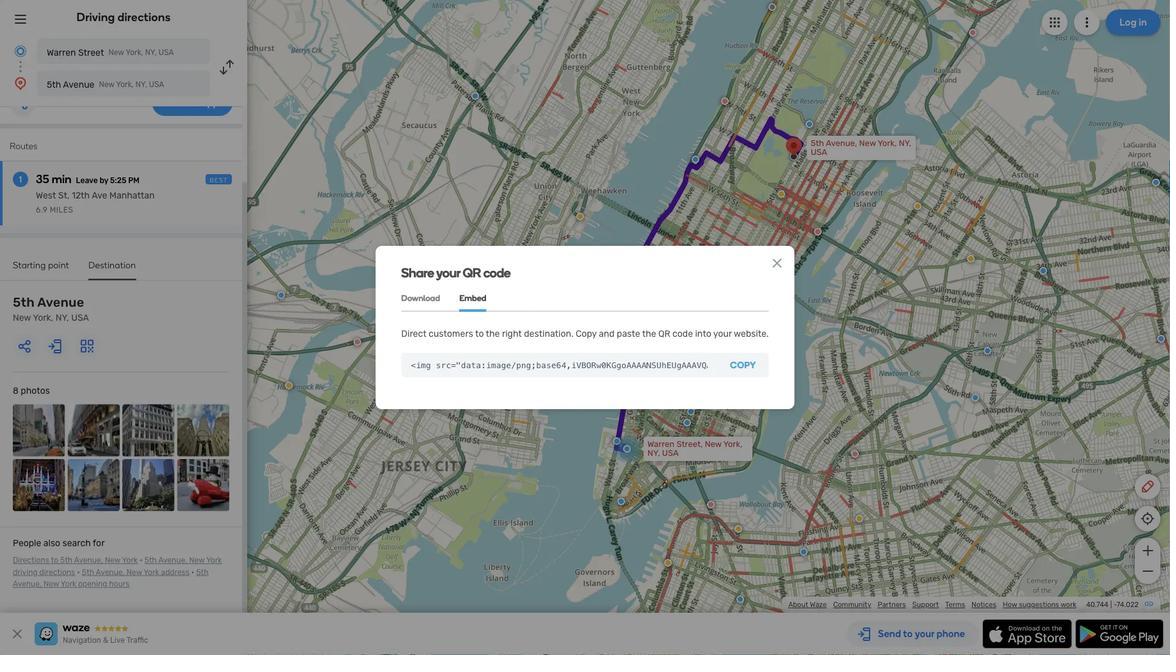 Task type: vqa. For each thing, say whether or not it's contained in the screenshot.
hours's Avenue,
yes



Task type: describe. For each thing, give the bounding box(es) containing it.
about waze link
[[789, 601, 827, 609]]

1 vertical spatial your
[[714, 328, 732, 339]]

5th inside 5th avenue, new york driving directions
[[145, 556, 157, 565]]

1 vertical spatial code
[[673, 328, 693, 339]]

hours
[[109, 580, 130, 589]]

york for driving
[[206, 556, 222, 565]]

2 the from the left
[[643, 328, 657, 339]]

directions inside 5th avenue, new york driving directions
[[39, 568, 75, 577]]

new inside 5th avenue, new york driving directions
[[189, 556, 205, 565]]

how suggestions work link
[[1003, 601, 1077, 609]]

74.022
[[1117, 601, 1139, 609]]

navigation
[[63, 636, 101, 645]]

address
[[161, 568, 190, 577]]

search
[[62, 538, 91, 549]]

photos
[[21, 386, 50, 396]]

ave
[[92, 190, 107, 201]]

usa inside warren street, new york, ny, usa
[[662, 449, 679, 458]]

york for opening
[[61, 580, 76, 589]]

terms link
[[946, 601, 966, 609]]

5th avenue, new york opening hours
[[13, 568, 209, 589]]

image 3 of 5th avenue, new york image
[[122, 405, 175, 457]]

pencil image
[[1141, 479, 1156, 495]]

street,
[[677, 440, 703, 449]]

5th avenue, new york driving directions
[[13, 556, 222, 577]]

0 vertical spatial directions
[[118, 10, 171, 24]]

warren for street,
[[648, 440, 675, 449]]

embed
[[460, 293, 487, 303]]

|
[[1111, 601, 1112, 609]]

ny, inside warren street new york, ny, usa
[[145, 48, 157, 57]]

partners link
[[878, 601, 906, 609]]

also
[[43, 538, 60, 549]]

starting point button
[[13, 260, 69, 279]]

download
[[402, 293, 440, 303]]

1 horizontal spatial x image
[[770, 256, 785, 271]]

5th avenue, new york address
[[82, 568, 190, 577]]

share
[[402, 265, 434, 281]]

west
[[36, 190, 56, 201]]

image 7 of 5th avenue, new york image
[[122, 459, 175, 512]]

link image
[[1144, 599, 1155, 609]]

by
[[100, 176, 108, 185]]

zoom in image
[[1140, 543, 1156, 559]]

community link
[[834, 601, 872, 609]]

paste
[[617, 328, 641, 339]]

about
[[789, 601, 809, 609]]

new inside 5th avenue, new york, ny, usa
[[860, 138, 876, 148]]

download link
[[402, 286, 440, 312]]

40.744
[[1087, 601, 1109, 609]]

people also search for
[[13, 538, 105, 549]]

0 vertical spatial avenue
[[63, 79, 94, 90]]

&
[[103, 636, 108, 645]]

35 min leave by 5:25 pm
[[36, 172, 140, 186]]

5th avenue, new york opening hours link
[[13, 568, 209, 589]]

directions
[[13, 556, 49, 565]]

min
[[52, 172, 72, 186]]

leave
[[76, 176, 98, 185]]

0 vertical spatial your
[[437, 265, 460, 281]]

destination.
[[524, 328, 574, 339]]

copy button
[[718, 353, 769, 377]]

miles
[[50, 206, 73, 215]]

driving
[[13, 568, 38, 577]]

street
[[78, 47, 104, 58]]

8
[[13, 386, 19, 396]]

avenue, for directions
[[158, 556, 187, 565]]

5th inside 5th avenue, new york opening hours
[[196, 568, 209, 577]]

destination
[[88, 260, 136, 270]]

avenue inside 5th avenue new york, ny, usa
[[37, 295, 84, 310]]

pm
[[128, 176, 140, 185]]

0 horizontal spatial code
[[484, 265, 511, 281]]

new inside warren street, new york, ny, usa
[[705, 440, 722, 449]]

customers
[[429, 328, 473, 339]]

work
[[1061, 601, 1077, 609]]

driving directions
[[77, 10, 171, 24]]



Task type: locate. For each thing, give the bounding box(es) containing it.
5th avenue new york, ny, usa down warren street new york, ny, usa
[[47, 79, 164, 90]]

live
[[110, 636, 125, 645]]

website.
[[734, 328, 769, 339]]

waze
[[810, 601, 827, 609]]

warren street, new york, ny, usa
[[648, 440, 743, 458]]

warren left street
[[47, 47, 76, 58]]

direct customers to the right destination. copy and paste the qr code into your website.
[[402, 328, 769, 339]]

qr right paste
[[659, 328, 671, 339]]

traffic
[[127, 636, 148, 645]]

usa inside 5th avenue, new york, ny, usa
[[811, 147, 828, 157]]

code up embed
[[484, 265, 511, 281]]

usa inside warren street new york, ny, usa
[[159, 48, 174, 57]]

1 horizontal spatial directions
[[118, 10, 171, 24]]

the right paste
[[643, 328, 657, 339]]

qr
[[463, 265, 481, 281], [659, 328, 671, 339]]

image 8 of 5th avenue, new york image
[[177, 459, 229, 512]]

6.9
[[36, 206, 48, 215]]

0 vertical spatial 5th avenue new york, ny, usa
[[47, 79, 164, 90]]

0 horizontal spatial warren
[[47, 47, 76, 58]]

point
[[48, 260, 69, 270]]

directions right driving
[[118, 10, 171, 24]]

ny, inside 5th avenue, new york, ny, usa
[[899, 138, 912, 148]]

avenue, inside 5th avenue, new york opening hours
[[13, 580, 42, 589]]

ny,
[[145, 48, 157, 57], [136, 80, 147, 89], [899, 138, 912, 148], [56, 313, 69, 323], [648, 449, 660, 458]]

partners
[[878, 601, 906, 609]]

opening
[[78, 580, 107, 589]]

avenue, inside 5th avenue, new york driving directions
[[158, 556, 187, 565]]

how
[[1003, 601, 1018, 609]]

1 vertical spatial qr
[[659, 328, 671, 339]]

1 horizontal spatial your
[[714, 328, 732, 339]]

warren inside warren street, new york, ny, usa
[[648, 440, 675, 449]]

st,
[[58, 190, 70, 201]]

1 horizontal spatial copy
[[731, 360, 756, 371]]

avenue, for usa
[[826, 138, 858, 148]]

avenue, inside 5th avenue, new york, ny, usa
[[826, 138, 858, 148]]

0 horizontal spatial directions
[[39, 568, 75, 577]]

direct
[[402, 328, 427, 339]]

ny, inside warren street, new york, ny, usa
[[648, 449, 660, 458]]

avenue, for hours
[[13, 580, 42, 589]]

avenue down the point
[[37, 295, 84, 310]]

driving
[[77, 10, 115, 24]]

york, inside warren street new york, ny, usa
[[126, 48, 143, 57]]

0 vertical spatial warren
[[47, 47, 76, 58]]

0 vertical spatial qr
[[463, 265, 481, 281]]

0 horizontal spatial your
[[437, 265, 460, 281]]

-
[[1114, 601, 1117, 609]]

5:25
[[110, 176, 127, 185]]

about waze community partners support terms notices how suggestions work
[[789, 601, 1077, 609]]

0 horizontal spatial qr
[[463, 265, 481, 281]]

york inside 5th avenue, new york opening hours
[[61, 580, 76, 589]]

to right customers
[[475, 328, 484, 339]]

for
[[93, 538, 105, 549]]

and
[[599, 328, 615, 339]]

1 vertical spatial to
[[51, 556, 58, 565]]

0 vertical spatial copy
[[576, 328, 597, 339]]

new inside warren street new york, ny, usa
[[109, 48, 124, 57]]

1 horizontal spatial warren
[[648, 440, 675, 449]]

usa
[[159, 48, 174, 57], [149, 80, 164, 89], [811, 147, 828, 157], [71, 313, 89, 323], [662, 449, 679, 458]]

location image
[[13, 76, 28, 91]]

image 4 of 5th avenue, new york image
[[177, 405, 229, 457]]

image 1 of 5th avenue, new york image
[[13, 405, 65, 457]]

york for address
[[144, 568, 159, 577]]

directions to 5th avenue, new york
[[13, 556, 138, 565]]

image 2 of 5th avenue, new york image
[[68, 405, 120, 457]]

1 vertical spatial warren
[[648, 440, 675, 449]]

warren for street
[[47, 47, 76, 58]]

5th avenue, new york address link
[[82, 568, 190, 577]]

1
[[19, 174, 22, 185]]

1 horizontal spatial code
[[673, 328, 693, 339]]

your right into
[[714, 328, 732, 339]]

directions down directions to 5th avenue, new york
[[39, 568, 75, 577]]

x image
[[770, 256, 785, 271], [10, 627, 25, 642]]

your right share
[[437, 265, 460, 281]]

1 vertical spatial copy
[[731, 360, 756, 371]]

notices link
[[972, 601, 997, 609]]

0 horizontal spatial copy
[[576, 328, 597, 339]]

1 vertical spatial avenue
[[37, 295, 84, 310]]

1 vertical spatial 5th avenue new york, ny, usa
[[13, 295, 89, 323]]

into
[[696, 328, 712, 339]]

west st, 12th ave manhattan 6.9 miles
[[36, 190, 155, 215]]

to down also
[[51, 556, 58, 565]]

1 horizontal spatial the
[[643, 328, 657, 339]]

york, inside warren street, new york, ny, usa
[[724, 440, 743, 449]]

40.744 | -74.022
[[1087, 601, 1139, 609]]

the left right
[[486, 328, 500, 339]]

community
[[834, 601, 872, 609]]

york,
[[126, 48, 143, 57], [116, 80, 134, 89], [878, 138, 897, 148], [33, 313, 53, 323], [724, 440, 743, 449]]

code left into
[[673, 328, 693, 339]]

navigation & live traffic
[[63, 636, 148, 645]]

5th avenue new york, ny, usa
[[47, 79, 164, 90], [13, 295, 89, 323]]

terms
[[946, 601, 966, 609]]

people
[[13, 538, 41, 549]]

0 vertical spatial code
[[484, 265, 511, 281]]

starting
[[13, 260, 46, 270]]

avenue
[[63, 79, 94, 90], [37, 295, 84, 310]]

current location image
[[13, 44, 28, 59]]

0 horizontal spatial to
[[51, 556, 58, 565]]

5th avenue, new york, ny, usa
[[811, 138, 912, 157]]

copy left and
[[576, 328, 597, 339]]

copy inside button
[[731, 360, 756, 371]]

suggestions
[[1019, 601, 1060, 609]]

zoom out image
[[1140, 564, 1156, 579]]

new inside 5th avenue, new york opening hours
[[44, 580, 59, 589]]

1 the from the left
[[486, 328, 500, 339]]

manhattan
[[109, 190, 155, 201]]

0 horizontal spatial x image
[[10, 627, 25, 642]]

best
[[210, 176, 228, 184]]

your
[[437, 265, 460, 281], [714, 328, 732, 339]]

support
[[913, 601, 939, 609]]

new
[[109, 48, 124, 57], [99, 80, 114, 89], [860, 138, 876, 148], [13, 313, 31, 323], [705, 440, 722, 449], [105, 556, 120, 565], [189, 556, 205, 565], [127, 568, 142, 577], [44, 580, 59, 589]]

0 vertical spatial x image
[[770, 256, 785, 271]]

avenue,
[[826, 138, 858, 148], [74, 556, 103, 565], [158, 556, 187, 565], [96, 568, 125, 577], [13, 580, 42, 589]]

qr up embed
[[463, 265, 481, 281]]

1 vertical spatial x image
[[10, 627, 25, 642]]

image 5 of 5th avenue, new york image
[[13, 459, 65, 512]]

5th avenue, new york driving directions link
[[13, 556, 222, 577]]

starting point
[[13, 260, 69, 270]]

5th avenue new york, ny, usa down starting point "button"
[[13, 295, 89, 323]]

5th
[[47, 79, 61, 90], [811, 138, 824, 148], [13, 295, 35, 310], [60, 556, 73, 565], [145, 556, 157, 565], [82, 568, 94, 577], [196, 568, 209, 577]]

0 vertical spatial to
[[475, 328, 484, 339]]

share your qr code
[[402, 265, 511, 281]]

35
[[36, 172, 49, 186]]

notices
[[972, 601, 997, 609]]

embed link
[[460, 286, 487, 312]]

12th
[[72, 190, 90, 201]]

1 vertical spatial directions
[[39, 568, 75, 577]]

warren left the street,
[[648, 440, 675, 449]]

directions to 5th avenue, new york link
[[13, 556, 138, 565]]

destination button
[[88, 260, 136, 280]]

None field
[[402, 353, 718, 377]]

1 horizontal spatial to
[[475, 328, 484, 339]]

york inside 5th avenue, new york driving directions
[[206, 556, 222, 565]]

york, inside 5th avenue, new york, ny, usa
[[878, 138, 897, 148]]

code
[[484, 265, 511, 281], [673, 328, 693, 339]]

image 6 of 5th avenue, new york image
[[68, 459, 120, 512]]

routes
[[10, 141, 37, 152]]

1 horizontal spatial qr
[[659, 328, 671, 339]]

to
[[475, 328, 484, 339], [51, 556, 58, 565]]

warren street new york, ny, usa
[[47, 47, 174, 58]]

5th inside 5th avenue, new york, ny, usa
[[811, 138, 824, 148]]

8 photos
[[13, 386, 50, 396]]

copy down website. at the bottom right
[[731, 360, 756, 371]]

copy
[[576, 328, 597, 339], [731, 360, 756, 371]]

0 horizontal spatial the
[[486, 328, 500, 339]]

right
[[502, 328, 522, 339]]

avenue down street
[[63, 79, 94, 90]]

support link
[[913, 601, 939, 609]]



